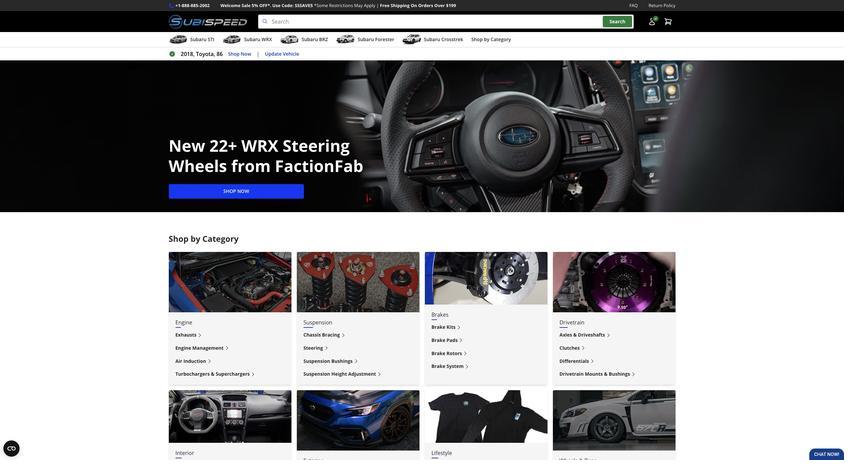 Task type: describe. For each thing, give the bounding box(es) containing it.
brake pads link
[[432, 337, 541, 344]]

system
[[447, 363, 464, 369]]

lifestyle image
[[425, 390, 548, 443]]

return
[[649, 2, 663, 8]]

a subaru forester thumbnail image image
[[336, 34, 355, 45]]

engine image
[[169, 252, 292, 312]]

1 vertical spatial bushings
[[609, 371, 631, 377]]

suspension height adjustment link
[[304, 370, 413, 378]]

crosstrek
[[442, 36, 464, 43]]

air induction
[[176, 358, 206, 364]]

wheels
[[169, 155, 227, 177]]

height
[[332, 371, 347, 377]]

brakes
[[432, 311, 449, 318]]

subaru for subaru crosstrek
[[424, 36, 441, 43]]

suspension height adjustment
[[304, 371, 376, 377]]

axles
[[560, 332, 573, 338]]

brake rotors link
[[432, 350, 541, 357]]

new
[[169, 135, 205, 157]]

subaru forester
[[358, 36, 395, 43]]

sssave5
[[295, 2, 313, 8]]

lifestyle
[[432, 449, 452, 457]]

+1-888-885-2002 link
[[176, 2, 210, 9]]

mounts
[[585, 371, 603, 377]]

0 vertical spatial shop by category
[[472, 36, 511, 43]]

may
[[354, 2, 363, 8]]

0 horizontal spatial bushings
[[332, 358, 353, 364]]

by inside dropdown button
[[484, 36, 490, 43]]

update vehicle
[[265, 51, 299, 57]]

wrx inside dropdown button
[[262, 36, 272, 43]]

1 vertical spatial shop
[[228, 51, 240, 57]]

turbochargers & superchargers link
[[176, 370, 285, 378]]

chassis
[[304, 332, 321, 338]]

86
[[217, 50, 223, 58]]

steering link
[[304, 344, 413, 352]]

suspension for suspension
[[304, 319, 333, 326]]

subaru forester button
[[336, 33, 395, 47]]

sale
[[242, 2, 251, 8]]

factionfab
[[275, 155, 364, 177]]

button image
[[648, 18, 656, 26]]

exterior image
[[297, 390, 420, 451]]

drivetrain image
[[553, 252, 676, 312]]

subaru brz button
[[280, 33, 328, 47]]

brz
[[319, 36, 328, 43]]

subaru sti
[[190, 36, 215, 43]]

update vehicle button
[[265, 50, 299, 58]]

subispeed logo image
[[169, 15, 247, 29]]

search button
[[603, 16, 633, 27]]

bracing
[[322, 332, 340, 338]]

5%
[[252, 2, 258, 8]]

induction
[[184, 358, 206, 364]]

brake for brake rotors
[[432, 350, 446, 356]]

policy
[[664, 2, 676, 8]]

*some restrictions may apply | free shipping on orders over $199
[[314, 2, 456, 8]]

open widget image
[[3, 440, 20, 457]]

brake for brake system
[[432, 363, 446, 369]]

faq link
[[630, 2, 638, 9]]

exhausts link
[[176, 331, 285, 339]]

subaru for subaru forester
[[358, 36, 374, 43]]

apply
[[364, 2, 376, 8]]

subaru crosstrek button
[[403, 33, 464, 47]]

2 horizontal spatial &
[[605, 371, 608, 377]]

exhausts
[[176, 332, 197, 338]]

$199
[[446, 2, 456, 8]]

subaru brz
[[302, 36, 328, 43]]

differentials link
[[560, 357, 669, 365]]

engine for engine management
[[176, 345, 191, 351]]

a subaru sti thumbnail image image
[[169, 34, 188, 45]]

suspension image
[[297, 252, 420, 312]]

2018,
[[181, 50, 195, 58]]

air
[[176, 358, 182, 364]]

search
[[610, 18, 626, 25]]

clutches
[[560, 345, 580, 351]]

turbochargers
[[176, 371, 210, 377]]

off*.
[[260, 2, 271, 8]]

+1-888-885-2002
[[176, 2, 210, 8]]

search input field
[[258, 15, 634, 29]]

0 horizontal spatial shop by category
[[169, 233, 239, 244]]

brake rotors
[[432, 350, 462, 356]]

2 vertical spatial shop
[[169, 233, 189, 244]]

suspension bushings link
[[304, 357, 413, 365]]

2002
[[200, 2, 210, 8]]

2018, toyota, 86
[[181, 50, 223, 58]]

interior
[[176, 449, 194, 457]]

steering wheel image
[[0, 60, 845, 212]]

shop now
[[228, 51, 251, 57]]

kits
[[447, 324, 456, 330]]

clutches link
[[560, 344, 669, 352]]

shop now
[[223, 188, 249, 194]]

subaru crosstrek
[[424, 36, 464, 43]]

brake system
[[432, 363, 464, 369]]



Task type: locate. For each thing, give the bounding box(es) containing it.
wrx
[[262, 36, 272, 43], [242, 135, 279, 157]]

brake down brake rotors
[[432, 363, 446, 369]]

subaru
[[190, 36, 207, 43], [244, 36, 261, 43], [302, 36, 318, 43], [358, 36, 374, 43], [424, 36, 441, 43]]

now
[[241, 51, 251, 57]]

1 vertical spatial |
[[257, 50, 260, 58]]

welcome
[[221, 2, 241, 8]]

new 22+ wrx steering wheels from factionfab
[[169, 135, 364, 177]]

2 engine from the top
[[176, 345, 191, 351]]

subaru up now
[[244, 36, 261, 43]]

885-
[[191, 2, 200, 8]]

4 subaru from the left
[[358, 36, 374, 43]]

2 brake from the top
[[432, 337, 446, 343]]

turbochargers & superchargers
[[176, 371, 250, 377]]

shop by category button
[[472, 33, 511, 47]]

brake system link
[[432, 363, 541, 370]]

engine up exhausts
[[176, 319, 192, 326]]

3 brake from the top
[[432, 350, 446, 356]]

subaru inside 'dropdown button'
[[190, 36, 207, 43]]

differentials
[[560, 358, 590, 364]]

22+
[[210, 135, 237, 157]]

1 vertical spatial suspension
[[304, 358, 330, 364]]

5 subaru from the left
[[424, 36, 441, 43]]

orders
[[419, 2, 434, 8]]

1 brake from the top
[[432, 324, 446, 330]]

1 vertical spatial steering
[[304, 345, 323, 351]]

pads
[[447, 337, 458, 343]]

brake down brakes
[[432, 324, 446, 330]]

1 vertical spatial category
[[203, 233, 239, 244]]

1 vertical spatial drivetrain
[[560, 371, 584, 377]]

| left free in the left top of the page
[[377, 2, 379, 8]]

|
[[377, 2, 379, 8], [257, 50, 260, 58]]

category inside dropdown button
[[491, 36, 511, 43]]

brake left pads
[[432, 337, 446, 343]]

drivetrain for drivetrain
[[560, 319, 585, 326]]

1 vertical spatial engine
[[176, 345, 191, 351]]

1 drivetrain from the top
[[560, 319, 585, 326]]

forester
[[376, 36, 395, 43]]

| right now
[[257, 50, 260, 58]]

0 horizontal spatial shop
[[169, 233, 189, 244]]

wrx inside new 22+ wrx steering wheels from factionfab
[[242, 135, 279, 157]]

brake inside "link"
[[432, 337, 446, 343]]

subaru for subaru wrx
[[244, 36, 261, 43]]

2 vertical spatial suspension
[[304, 371, 330, 377]]

& right axles
[[574, 332, 577, 338]]

1 subaru from the left
[[190, 36, 207, 43]]

2 horizontal spatial shop
[[472, 36, 483, 43]]

driveshafts
[[579, 332, 606, 338]]

0 vertical spatial bushings
[[332, 358, 353, 364]]

brake kits link
[[432, 323, 541, 331]]

engine
[[176, 319, 192, 326], [176, 345, 191, 351]]

0 vertical spatial category
[[491, 36, 511, 43]]

suspension for suspension bushings
[[304, 358, 330, 364]]

management
[[193, 345, 224, 351]]

0 vertical spatial suspension
[[304, 319, 333, 326]]

0 vertical spatial steering
[[283, 135, 350, 157]]

on
[[411, 2, 417, 8]]

return policy link
[[649, 2, 676, 9]]

suspension
[[304, 319, 333, 326], [304, 358, 330, 364], [304, 371, 330, 377]]

subaru for subaru brz
[[302, 36, 318, 43]]

1 horizontal spatial by
[[484, 36, 490, 43]]

adjustment
[[349, 371, 376, 377]]

shop
[[223, 188, 236, 194]]

0 vertical spatial wrx
[[262, 36, 272, 43]]

& for driveshafts
[[574, 332, 577, 338]]

vehicle
[[283, 51, 299, 57]]

& left superchargers
[[211, 371, 215, 377]]

restrictions
[[329, 2, 353, 8]]

suspension bushings
[[304, 358, 353, 364]]

subaru sti button
[[169, 33, 215, 47]]

suspension up suspension height adjustment
[[304, 358, 330, 364]]

& right mounts at the bottom right
[[605, 371, 608, 377]]

4 brake from the top
[[432, 363, 446, 369]]

1 horizontal spatial shop by category
[[472, 36, 511, 43]]

subaru left 'sti'
[[190, 36, 207, 43]]

1 vertical spatial wrx
[[242, 135, 279, 157]]

3 suspension from the top
[[304, 371, 330, 377]]

0 horizontal spatial category
[[203, 233, 239, 244]]

1 suspension from the top
[[304, 319, 333, 326]]

1 horizontal spatial &
[[574, 332, 577, 338]]

1 vertical spatial by
[[191, 233, 201, 244]]

brake for brake kits
[[432, 324, 446, 330]]

air induction link
[[176, 357, 285, 365]]

wheels & accessories image
[[553, 390, 676, 451]]

engine management
[[176, 345, 224, 351]]

engine for engine
[[176, 319, 192, 326]]

0 horizontal spatial by
[[191, 233, 201, 244]]

0 vertical spatial drivetrain
[[560, 319, 585, 326]]

2 subaru from the left
[[244, 36, 261, 43]]

subaru left forester at the top of the page
[[358, 36, 374, 43]]

3 subaru from the left
[[302, 36, 318, 43]]

888-
[[182, 2, 191, 8]]

1 vertical spatial shop by category
[[169, 233, 239, 244]]

bushings
[[332, 358, 353, 364], [609, 371, 631, 377]]

1 horizontal spatial category
[[491, 36, 511, 43]]

subaru left brz
[[302, 36, 318, 43]]

a subaru crosstrek thumbnail image image
[[403, 34, 422, 45]]

shop now link
[[228, 50, 251, 58]]

bushings up suspension height adjustment
[[332, 358, 353, 364]]

0 horizontal spatial &
[[211, 371, 215, 377]]

engine down exhausts
[[176, 345, 191, 351]]

0 vertical spatial |
[[377, 2, 379, 8]]

subaru for subaru sti
[[190, 36, 207, 43]]

return policy
[[649, 2, 676, 8]]

1 horizontal spatial shop
[[228, 51, 240, 57]]

a subaru brz thumbnail image image
[[280, 34, 299, 45]]

brake kits
[[432, 324, 456, 330]]

drivetrain mounts & bushings
[[560, 371, 631, 377]]

update
[[265, 51, 282, 57]]

suspension for suspension height adjustment
[[304, 371, 330, 377]]

drivetrain
[[560, 319, 585, 326], [560, 371, 584, 377]]

from
[[231, 155, 271, 177]]

*some
[[314, 2, 328, 8]]

suspension down suspension bushings
[[304, 371, 330, 377]]

drivetrain for drivetrain mounts & bushings
[[560, 371, 584, 377]]

bushings down differentials link on the right of the page
[[609, 371, 631, 377]]

free
[[380, 2, 390, 8]]

0 vertical spatial by
[[484, 36, 490, 43]]

2 drivetrain from the top
[[560, 371, 584, 377]]

0 horizontal spatial |
[[257, 50, 260, 58]]

faq
[[630, 2, 638, 8]]

engine inside "link"
[[176, 345, 191, 351]]

brake down brake pads
[[432, 350, 446, 356]]

& for superchargers
[[211, 371, 215, 377]]

shop inside dropdown button
[[472, 36, 483, 43]]

brakes image
[[425, 252, 548, 305]]

use
[[273, 2, 281, 8]]

toyota,
[[196, 50, 215, 58]]

now
[[237, 188, 249, 194]]

1 horizontal spatial |
[[377, 2, 379, 8]]

subaru inside dropdown button
[[302, 36, 318, 43]]

interior image
[[169, 390, 292, 443]]

rotors
[[447, 350, 462, 356]]

+1-
[[176, 2, 182, 8]]

&
[[574, 332, 577, 338], [211, 371, 215, 377], [605, 371, 608, 377]]

subaru left crosstrek
[[424, 36, 441, 43]]

superchargers
[[216, 371, 250, 377]]

brake pads
[[432, 337, 458, 343]]

0 vertical spatial shop
[[472, 36, 483, 43]]

axles & driveshafts
[[560, 332, 606, 338]]

1 engine from the top
[[176, 319, 192, 326]]

drivetrain mounts & bushings link
[[560, 370, 669, 378]]

category
[[491, 36, 511, 43], [203, 233, 239, 244]]

suspension up chassis bracing
[[304, 319, 333, 326]]

drivetrain down "differentials"
[[560, 371, 584, 377]]

chassis bracing link
[[304, 331, 413, 339]]

axles & driveshafts link
[[560, 331, 669, 339]]

2 suspension from the top
[[304, 358, 330, 364]]

chassis bracing
[[304, 332, 340, 338]]

subaru wrx
[[244, 36, 272, 43]]

brake for brake pads
[[432, 337, 446, 343]]

0 vertical spatial engine
[[176, 319, 192, 326]]

shop by category
[[472, 36, 511, 43], [169, 233, 239, 244]]

& inside 'link'
[[211, 371, 215, 377]]

steering
[[283, 135, 350, 157], [304, 345, 323, 351]]

steering inside new 22+ wrx steering wheels from factionfab
[[283, 135, 350, 157]]

subaru wrx button
[[223, 33, 272, 47]]

drivetrain up axles
[[560, 319, 585, 326]]

shop
[[472, 36, 483, 43], [228, 51, 240, 57], [169, 233, 189, 244]]

a subaru wrx thumbnail image image
[[223, 34, 242, 45]]

sti
[[208, 36, 215, 43]]

code:
[[282, 2, 294, 8]]

1 horizontal spatial bushings
[[609, 371, 631, 377]]

welcome sale 5% off*. use code: sssave5
[[221, 2, 313, 8]]



Task type: vqa. For each thing, say whether or not it's contained in the screenshot.


